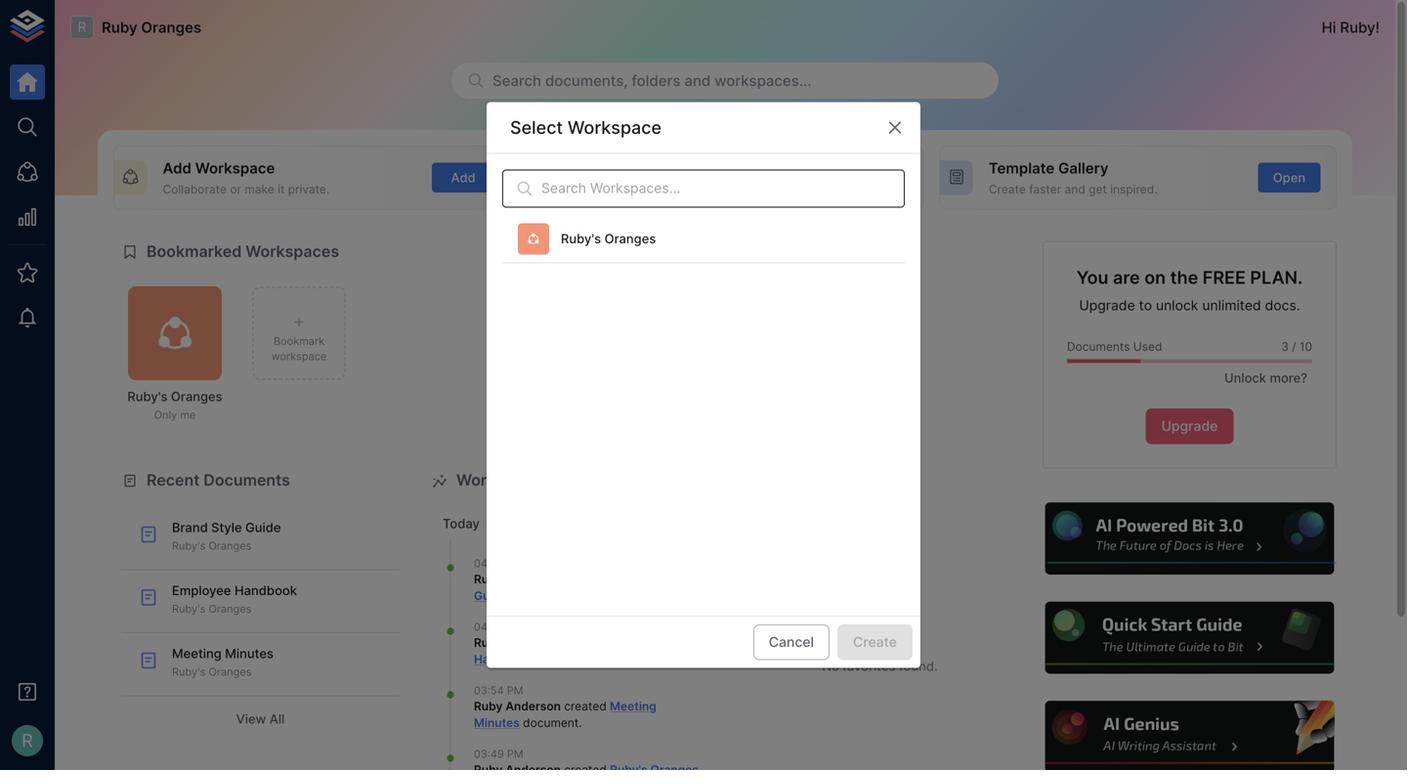 Task type: locate. For each thing, give the bounding box(es) containing it.
guide inside brand style guide
[[474, 589, 507, 603]]

documents left used
[[1067, 340, 1130, 354]]

employee down brand style guide
[[610, 636, 665, 650]]

1 vertical spatial upgrade
[[1162, 418, 1218, 435]]

meeting right created
[[610, 699, 657, 713]]

1 horizontal spatial style
[[646, 572, 675, 586]]

1 vertical spatial minutes
[[474, 716, 520, 730]]

1 pm from the top
[[507, 557, 523, 570]]

workspace up today
[[456, 471, 541, 490]]

1 vertical spatial .
[[579, 716, 582, 730]]

1 vertical spatial guide
[[474, 589, 507, 603]]

ruby's oranges
[[561, 231, 656, 246]]

1 vertical spatial document .
[[520, 716, 582, 730]]

pm for 03:49 pm
[[507, 748, 524, 760]]

activities
[[545, 471, 616, 490]]

or left the make
[[230, 182, 241, 196]]

0 horizontal spatial employee
[[172, 583, 231, 598]]

collaborate
[[163, 182, 227, 196]]

0 horizontal spatial and
[[684, 72, 711, 89]]

workspace up the make
[[195, 159, 275, 177]]

03:54
[[474, 684, 504, 697]]

employee handbook
[[474, 636, 665, 666]]

documents,
[[545, 72, 628, 89]]

search documents, folders and workspaces...
[[493, 72, 812, 89]]

today
[[443, 516, 480, 531]]

ruby's inside ruby's oranges only me
[[127, 389, 168, 404]]

0 vertical spatial ruby anderson
[[474, 572, 561, 586]]

guide for brand style guide ruby's oranges
[[245, 520, 281, 535]]

1 vertical spatial help image
[[1043, 599, 1337, 677]]

brand
[[172, 520, 208, 535], [610, 572, 644, 586]]

or
[[230, 182, 241, 196], [706, 182, 717, 196]]

workspace
[[568, 117, 662, 138], [195, 159, 275, 177], [456, 471, 541, 490]]

ruby
[[102, 19, 138, 36], [1340, 19, 1376, 36], [474, 572, 503, 586], [474, 636, 503, 650], [474, 699, 503, 713]]

upgrade down unlock more? 'button'
[[1162, 418, 1218, 435]]

4 pm from the top
[[507, 748, 524, 760]]

handbook down brand style guide ruby's oranges
[[235, 583, 297, 598]]

style for brand style guide
[[646, 572, 675, 586]]

template gallery create faster and get inspired.
[[989, 159, 1158, 196]]

1 vertical spatial employee
[[610, 636, 665, 650]]

create inside 'button'
[[856, 170, 897, 185]]

anderson
[[506, 572, 561, 586], [506, 636, 561, 650], [506, 699, 561, 713]]

upgrade inside button
[[1162, 418, 1218, 435]]

0 horizontal spatial minutes
[[225, 646, 274, 661]]

1 vertical spatial meeting
[[610, 699, 657, 713]]

upgrade down you
[[1079, 297, 1135, 314]]

ruby oranges
[[102, 19, 201, 36]]

meeting for meeting minutes
[[610, 699, 657, 713]]

pm right 04:05
[[507, 557, 523, 570]]

anderson down 04:04 pm
[[506, 636, 561, 650]]

0 horizontal spatial upgrade
[[1079, 297, 1135, 314]]

0 vertical spatial brand
[[172, 520, 208, 535]]

brand inside brand style guide ruby's oranges
[[172, 520, 208, 535]]

1 horizontal spatial and
[[1065, 182, 1086, 196]]

pm right 03:54
[[507, 684, 523, 697]]

0 horizontal spatial or
[[230, 182, 241, 196]]

document
[[536, 652, 591, 666], [523, 716, 579, 730]]

0 vertical spatial workspace
[[568, 117, 662, 138]]

1 horizontal spatial guide
[[474, 589, 507, 603]]

style inside brand style guide ruby's oranges
[[211, 520, 242, 535]]

. down created
[[579, 716, 582, 730]]

oranges inside meeting minutes ruby's oranges
[[209, 666, 252, 678]]

style
[[211, 520, 242, 535], [646, 572, 675, 586]]

0 horizontal spatial style
[[211, 520, 242, 535]]

0 vertical spatial and
[[684, 72, 711, 89]]

minutes
[[225, 646, 274, 661], [474, 716, 520, 730]]

0 horizontal spatial add
[[163, 159, 192, 177]]

handbook for employee handbook
[[474, 652, 532, 666]]

help image
[[1043, 500, 1337, 578], [1043, 599, 1337, 677], [1043, 698, 1337, 770]]

1 horizontal spatial workspace
[[456, 471, 541, 490]]

3 help image from the top
[[1043, 698, 1337, 770]]

1 vertical spatial style
[[646, 572, 675, 586]]

are
[[1113, 267, 1140, 288]]

minutes inside meeting minutes ruby's oranges
[[225, 646, 274, 661]]

0 vertical spatial documents
[[1067, 340, 1130, 354]]

1 vertical spatial handbook
[[474, 652, 532, 666]]

employee handbook ruby's oranges
[[172, 583, 297, 615]]

2 anderson from the top
[[506, 636, 561, 650]]

meeting down employee handbook ruby's oranges
[[172, 646, 222, 661]]

anderson down 04:05 pm
[[506, 572, 561, 586]]

recent documents
[[147, 471, 290, 490]]

document . up 'ruby anderson created'
[[532, 652, 595, 666]]

2 ruby anderson from the top
[[474, 636, 561, 650]]

open button
[[1258, 163, 1321, 193]]

2 vertical spatial workspace
[[456, 471, 541, 490]]

r
[[78, 19, 86, 35], [22, 730, 33, 751]]

0 vertical spatial r
[[78, 19, 86, 35]]

you
[[1077, 267, 1109, 288]]

0 vertical spatial .
[[591, 652, 595, 666]]

add inside button
[[451, 170, 476, 185]]

0 vertical spatial document
[[536, 652, 591, 666]]

and inside button
[[684, 72, 711, 89]]

guide
[[245, 520, 281, 535], [474, 589, 507, 603]]

1 horizontal spatial employee
[[610, 636, 665, 650]]

handbook up the 03:54 pm
[[474, 652, 532, 666]]

2 horizontal spatial workspace
[[568, 117, 662, 138]]

1 horizontal spatial upgrade
[[1162, 418, 1218, 435]]

template
[[989, 159, 1055, 177]]

workspace activities
[[456, 471, 616, 490]]

found.
[[899, 659, 938, 674]]

workspace for add
[[195, 159, 275, 177]]

1 vertical spatial anderson
[[506, 636, 561, 650]]

employee down brand style guide ruby's oranges
[[172, 583, 231, 598]]

1 vertical spatial r
[[22, 730, 33, 751]]

hi ruby !
[[1322, 19, 1380, 36]]

free
[[1203, 267, 1246, 288]]

workspaces
[[246, 242, 339, 261]]

0 horizontal spatial r
[[22, 730, 33, 751]]

r button
[[6, 719, 49, 762]]

document . down 'ruby anderson created'
[[520, 716, 582, 730]]

workspaces...
[[715, 72, 812, 89]]

document .
[[532, 652, 595, 666], [520, 716, 582, 730]]

only
[[154, 409, 177, 421]]

meeting inside meeting minutes ruby's oranges
[[172, 646, 222, 661]]

view all button
[[121, 704, 400, 734]]

0 horizontal spatial workspace
[[195, 159, 275, 177]]

unlock
[[1225, 370, 1267, 386]]

documents up brand style guide ruby's oranges
[[204, 471, 290, 490]]

04:05
[[474, 557, 504, 570]]

0 horizontal spatial handbook
[[235, 583, 297, 598]]

bookmark
[[274, 335, 325, 348]]

1 horizontal spatial or
[[706, 182, 717, 196]]

1 ruby anderson from the top
[[474, 572, 561, 586]]

0 horizontal spatial guide
[[245, 520, 281, 535]]

04:04 pm
[[474, 621, 524, 633]]

me
[[180, 409, 196, 421]]

1 vertical spatial and
[[1065, 182, 1086, 196]]

add button
[[432, 163, 495, 193]]

0 horizontal spatial meeting
[[172, 646, 222, 661]]

hi
[[1322, 19, 1336, 36]]

0 horizontal spatial brand
[[172, 520, 208, 535]]

on
[[1145, 267, 1166, 288]]

view all
[[236, 711, 285, 726]]

workspace for select
[[568, 117, 662, 138]]

workspace inside dialog
[[568, 117, 662, 138]]

0 vertical spatial meeting
[[172, 646, 222, 661]]

pm for 04:04 pm
[[507, 621, 524, 633]]

ruby's
[[561, 231, 601, 246], [127, 389, 168, 404], [172, 540, 206, 552], [172, 603, 206, 615], [172, 666, 206, 678]]

0 vertical spatial handbook
[[235, 583, 297, 598]]

0 vertical spatial minutes
[[225, 646, 274, 661]]

document down 'ruby anderson created'
[[523, 716, 579, 730]]

brand inside brand style guide
[[610, 572, 644, 586]]

ruby anderson for employee handbook
[[474, 636, 561, 650]]

anderson for brand style guide
[[506, 572, 561, 586]]

meeting minutes ruby's oranges
[[172, 646, 274, 678]]

handbook for employee handbook ruby's oranges
[[235, 583, 297, 598]]

handbook inside employee handbook
[[474, 652, 532, 666]]

handbook inside employee handbook ruby's oranges
[[235, 583, 297, 598]]

or inside create document create any type of doc or wiki.
[[706, 182, 717, 196]]

minutes inside meeting minutes
[[474, 716, 520, 730]]

1 horizontal spatial documents
[[1067, 340, 1130, 354]]

and down gallery
[[1065, 182, 1086, 196]]

1 horizontal spatial minutes
[[474, 716, 520, 730]]

guide down recent documents
[[245, 520, 281, 535]]

0 vertical spatial upgrade
[[1079, 297, 1135, 314]]

0 horizontal spatial .
[[579, 716, 582, 730]]

select workspace dialog
[[487, 102, 921, 668]]

handbook
[[235, 583, 297, 598], [474, 652, 532, 666]]

0 vertical spatial employee
[[172, 583, 231, 598]]

employee
[[172, 583, 231, 598], [610, 636, 665, 650]]

pm
[[507, 557, 523, 570], [507, 621, 524, 633], [507, 684, 523, 697], [507, 748, 524, 760]]

0 vertical spatial style
[[211, 520, 242, 535]]

2 pm from the top
[[507, 621, 524, 633]]

document up 'ruby anderson created'
[[536, 652, 591, 666]]

1 horizontal spatial brand
[[610, 572, 644, 586]]

minutes down employee handbook ruby's oranges
[[225, 646, 274, 661]]

ruby anderson down 04:05 pm
[[474, 572, 561, 586]]

employee inside employee handbook ruby's oranges
[[172, 583, 231, 598]]

pm right 04:04
[[507, 621, 524, 633]]

add
[[163, 159, 192, 177], [451, 170, 476, 185]]

1 horizontal spatial handbook
[[474, 652, 532, 666]]

guide up 04:04
[[474, 589, 507, 603]]

cancel button
[[753, 625, 830, 660]]

style inside brand style guide
[[646, 572, 675, 586]]

ruby anderson down 04:04 pm
[[474, 636, 561, 650]]

0 vertical spatial help image
[[1043, 500, 1337, 578]]

and right folders
[[684, 72, 711, 89]]

1 horizontal spatial meeting
[[610, 699, 657, 713]]

ruby anderson
[[474, 572, 561, 586], [474, 636, 561, 650]]

oranges inside brand style guide ruby's oranges
[[209, 540, 252, 552]]

!
[[1376, 19, 1380, 36]]

guide inside brand style guide ruby's oranges
[[245, 520, 281, 535]]

workspace down documents,
[[568, 117, 662, 138]]

create document create any type of doc or wiki.
[[576, 159, 745, 196]]

workspace inside add workspace collaborate or make it private.
[[195, 159, 275, 177]]

view
[[236, 711, 266, 726]]

meeting for meeting minutes ruby's oranges
[[172, 646, 222, 661]]

minutes for meeting minutes
[[474, 716, 520, 730]]

. up created
[[591, 652, 595, 666]]

2 or from the left
[[706, 182, 717, 196]]

add inside add workspace collaborate or make it private.
[[163, 159, 192, 177]]

0 vertical spatial guide
[[245, 520, 281, 535]]

add for add workspace collaborate or make it private.
[[163, 159, 192, 177]]

brand up employee handbook link
[[610, 572, 644, 586]]

2 vertical spatial anderson
[[506, 699, 561, 713]]

minutes up 03:49 pm
[[474, 716, 520, 730]]

anderson for employee handbook
[[506, 636, 561, 650]]

the
[[1170, 267, 1198, 288]]

more?
[[1270, 370, 1308, 386]]

brand for brand style guide ruby's oranges
[[172, 520, 208, 535]]

employee inside employee handbook
[[610, 636, 665, 650]]

oranges
[[141, 19, 201, 36], [605, 231, 656, 246], [171, 389, 222, 404], [209, 540, 252, 552], [209, 603, 252, 615], [209, 666, 252, 678]]

1 vertical spatial documents
[[204, 471, 290, 490]]

2 vertical spatial help image
[[1043, 698, 1337, 770]]

1 anderson from the top
[[506, 572, 561, 586]]

brand down 'recent'
[[172, 520, 208, 535]]

pm right 03:49
[[507, 748, 524, 760]]

plan.
[[1250, 267, 1303, 288]]

upgrade
[[1079, 297, 1135, 314], [1162, 418, 1218, 435]]

1 vertical spatial ruby anderson
[[474, 636, 561, 650]]

ruby's inside employee handbook ruby's oranges
[[172, 603, 206, 615]]

3 pm from the top
[[507, 684, 523, 697]]

meeting inside meeting minutes
[[610, 699, 657, 713]]

or right doc
[[706, 182, 717, 196]]

0 vertical spatial anderson
[[506, 572, 561, 586]]

pm for 03:54 pm
[[507, 684, 523, 697]]

1 horizontal spatial add
[[451, 170, 476, 185]]

1 vertical spatial workspace
[[195, 159, 275, 177]]

anderson down the 03:54 pm
[[506, 699, 561, 713]]

1 vertical spatial brand
[[610, 572, 644, 586]]

1 or from the left
[[230, 182, 241, 196]]



Task type: vqa. For each thing, say whether or not it's contained in the screenshot.


Task type: describe. For each thing, give the bounding box(es) containing it.
select workspace
[[510, 117, 662, 138]]

Search Workspaces... text field
[[541, 169, 905, 208]]

ruby's oranges button
[[502, 215, 905, 263]]

bookmark workspace
[[271, 335, 327, 363]]

faster
[[1029, 182, 1061, 196]]

unlock
[[1156, 297, 1199, 314]]

add for add
[[451, 170, 476, 185]]

r inside button
[[22, 730, 33, 751]]

1 help image from the top
[[1043, 500, 1337, 578]]

ruby's inside button
[[561, 231, 601, 246]]

3
[[1281, 340, 1289, 354]]

1 horizontal spatial .
[[591, 652, 595, 666]]

select
[[510, 117, 563, 138]]

or inside add workspace collaborate or make it private.
[[230, 182, 241, 196]]

2 help image from the top
[[1043, 599, 1337, 677]]

upgrade inside "you are on the free plan. upgrade to unlock unlimited docs."
[[1079, 297, 1135, 314]]

favorites
[[843, 659, 896, 674]]

gallery
[[1058, 159, 1109, 177]]

03:49
[[474, 748, 504, 760]]

minutes for meeting minutes ruby's oranges
[[225, 646, 274, 661]]

all
[[269, 711, 285, 726]]

make
[[245, 182, 274, 196]]

used
[[1133, 340, 1162, 354]]

ruby's inside meeting minutes ruby's oranges
[[172, 666, 206, 678]]

any
[[616, 182, 636, 196]]

employee for employee handbook ruby's oranges
[[172, 583, 231, 598]]

open
[[1273, 170, 1306, 185]]

pm for 04:05 pm
[[507, 557, 523, 570]]

brand for brand style guide
[[610, 572, 644, 586]]

search documents, folders and workspaces... button
[[452, 63, 999, 99]]

and inside 'template gallery create faster and get inspired.'
[[1065, 182, 1086, 196]]

brand style guide
[[474, 572, 675, 603]]

04:04
[[474, 621, 504, 633]]

unlock more?
[[1225, 370, 1308, 386]]

04:05 pm
[[474, 557, 523, 570]]

10
[[1300, 340, 1312, 354]]

oranges inside employee handbook ruby's oranges
[[209, 603, 252, 615]]

1 horizontal spatial r
[[78, 19, 86, 35]]

bookmark workspace button
[[252, 286, 346, 380]]

created
[[564, 699, 607, 713]]

create button
[[845, 163, 908, 193]]

ruby's oranges only me
[[127, 389, 222, 421]]

no favorites found.
[[822, 659, 938, 674]]

3 anderson from the top
[[506, 699, 561, 713]]

private.
[[288, 182, 330, 196]]

/
[[1292, 340, 1296, 354]]

of
[[667, 182, 679, 196]]

ruby's inside brand style guide ruby's oranges
[[172, 540, 206, 552]]

inspired.
[[1110, 182, 1158, 196]]

style for brand style guide ruby's oranges
[[211, 520, 242, 535]]

folders
[[632, 72, 681, 89]]

brand style guide ruby's oranges
[[172, 520, 281, 552]]

oranges inside ruby's oranges only me
[[171, 389, 222, 404]]

1 vertical spatial document
[[523, 716, 579, 730]]

03:49 pm
[[474, 748, 524, 760]]

workspace
[[271, 350, 327, 363]]

to
[[1139, 297, 1152, 314]]

document
[[627, 159, 700, 177]]

0 vertical spatial document .
[[532, 652, 595, 666]]

guide for brand style guide
[[474, 589, 507, 603]]

it
[[278, 182, 285, 196]]

create inside 'template gallery create faster and get inspired.'
[[989, 182, 1026, 196]]

3 / 10
[[1281, 340, 1312, 354]]

meeting minutes
[[474, 699, 657, 730]]

doc
[[682, 182, 703, 196]]

0 horizontal spatial documents
[[204, 471, 290, 490]]

docs.
[[1265, 297, 1300, 314]]

03:54 pm
[[474, 684, 523, 697]]

bookmarked workspaces
[[147, 242, 339, 261]]

cancel
[[769, 634, 814, 651]]

oranges inside button
[[605, 231, 656, 246]]

documents used
[[1067, 340, 1162, 354]]

no
[[822, 659, 839, 674]]

unlock more? button
[[1214, 363, 1312, 393]]

employee for employee handbook
[[610, 636, 665, 650]]

type
[[639, 182, 664, 196]]

get
[[1089, 182, 1107, 196]]

meeting minutes link
[[474, 699, 657, 730]]

unlimited
[[1202, 297, 1261, 314]]

you are on the free plan. upgrade to unlock unlimited docs.
[[1077, 267, 1303, 314]]

ruby anderson for brand style guide
[[474, 572, 561, 586]]

wiki.
[[721, 182, 745, 196]]

add workspace collaborate or make it private.
[[163, 159, 330, 196]]

brand style guide link
[[474, 572, 675, 603]]

recent
[[147, 471, 200, 490]]

employee handbook link
[[474, 636, 665, 666]]

bookmarked
[[147, 242, 242, 261]]

ruby anderson created
[[474, 699, 610, 713]]



